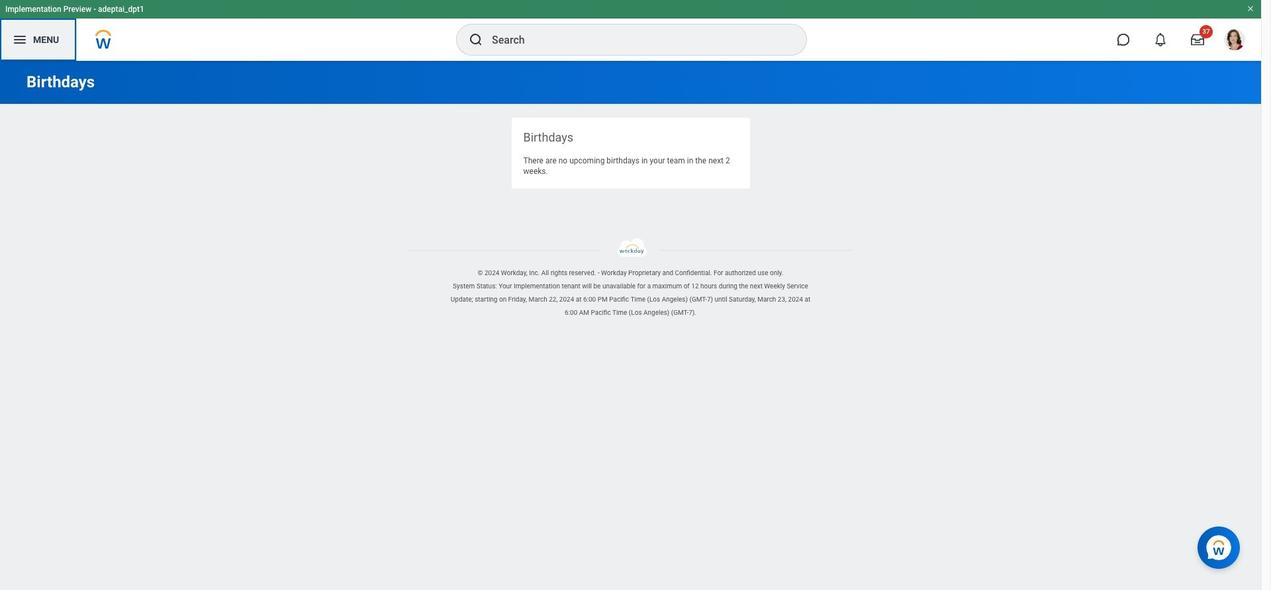 Task type: describe. For each thing, give the bounding box(es) containing it.
profile logan mcneil image
[[1224, 29, 1245, 53]]

close environment banner image
[[1247, 5, 1255, 13]]

notifications large image
[[1154, 33, 1167, 46]]

search image
[[468, 32, 484, 48]]

Search Workday  search field
[[492, 25, 779, 54]]

justify image
[[12, 32, 28, 48]]



Task type: locate. For each thing, give the bounding box(es) containing it.
inbox large image
[[1191, 33, 1204, 46]]

footer
[[0, 239, 1261, 320]]

banner
[[0, 0, 1261, 61]]

main content
[[0, 61, 1261, 217]]



Task type: vqa. For each thing, say whether or not it's contained in the screenshot.
The Justify "icon"
yes



